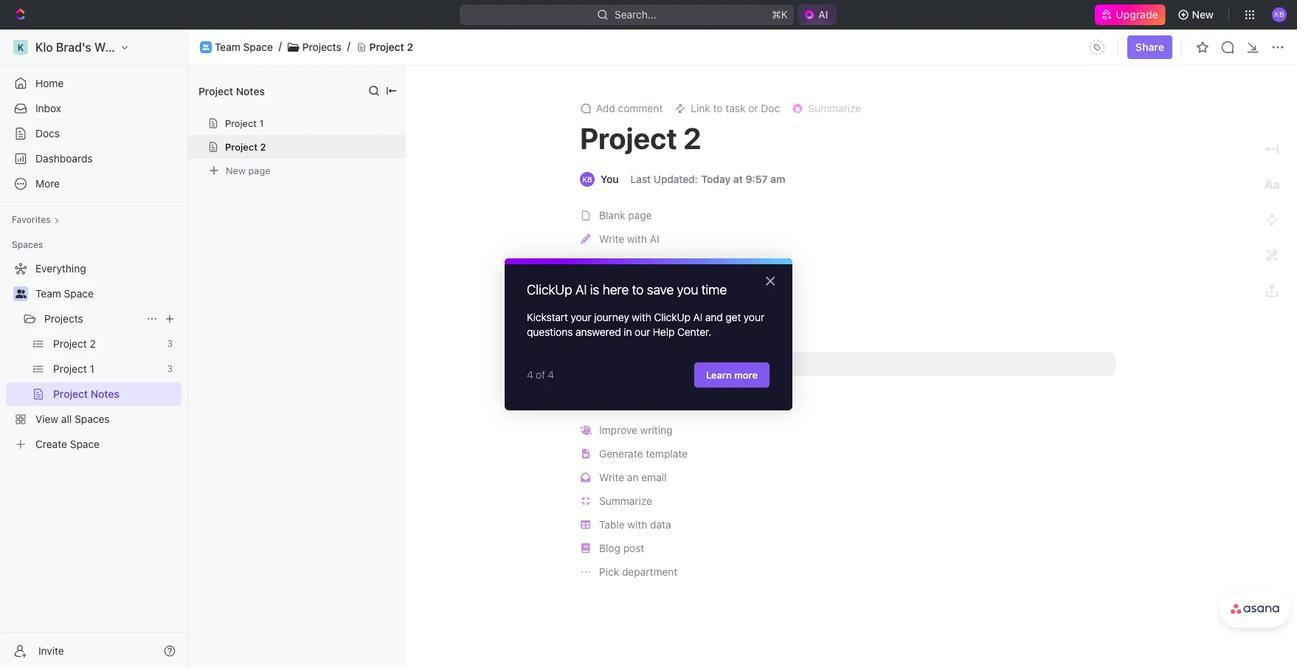 Task type: describe. For each thing, give the bounding box(es) containing it.
home link
[[6, 72, 182, 95]]

learn more button
[[694, 362, 771, 389]]

new page
[[226, 164, 271, 176]]

2 4 from the left
[[548, 369, 554, 381]]

column
[[600, 310, 636, 323]]

write for write with ai
[[600, 233, 625, 245]]

1 vertical spatial team space link
[[35, 282, 179, 306]]

pick department
[[600, 566, 678, 578]]

link to task or doc
[[691, 102, 781, 114]]

clickup ai is here to save you time
[[527, 282, 727, 297]]

file word image
[[583, 449, 590, 459]]

2 your from the left
[[744, 311, 765, 323]]

answered
[[576, 326, 622, 338]]

all
[[61, 413, 72, 425]]

summarize inside dropdown button
[[809, 102, 862, 114]]

clickup inside kickstart your journey with clickup ai and get your questions answered in our help center.
[[655, 311, 691, 323]]

create space link
[[6, 433, 179, 456]]

3 for 1
[[167, 363, 173, 374]]

blog post button
[[576, 537, 1116, 560]]

updated:
[[654, 173, 698, 185]]

help
[[653, 326, 675, 338]]

pick department button
[[576, 560, 1116, 584]]

link to task or doc button
[[669, 98, 786, 119]]

with inside kickstart your journey with clickup ai and get your questions answered in our help center.
[[632, 311, 652, 323]]

center.
[[678, 326, 712, 338]]

with for ai
[[628, 233, 647, 245]]

clickup for clickup list
[[600, 334, 637, 346]]

0 vertical spatial team space link
[[215, 40, 273, 53]]

pick
[[600, 566, 620, 578]]

envelope open image
[[581, 473, 591, 483]]

project 1 link
[[53, 357, 161, 381]]

inbox
[[35, 102, 61, 114]]

clickup list
[[600, 334, 657, 346]]

everything link
[[6, 257, 179, 281]]

template
[[646, 447, 688, 460]]

write for write an email
[[600, 471, 625, 484]]

user group image for bottom team space link
[[15, 289, 26, 298]]

clickup list button
[[576, 329, 1116, 352]]

upgrade link
[[1096, 4, 1166, 25]]

more
[[735, 369, 758, 381]]

3 for 2
[[167, 338, 173, 349]]

project inside project 2 link
[[53, 337, 87, 350]]

writing
[[641, 424, 673, 436]]

dashboards link
[[6, 147, 182, 171]]

table for table with data
[[600, 518, 625, 531]]

4 of 4
[[527, 369, 554, 381]]

favorites
[[12, 214, 51, 225]]

search...
[[615, 8, 657, 21]]

you
[[677, 282, 699, 297]]

of
[[536, 369, 545, 381]]

0 horizontal spatial kb
[[583, 175, 593, 184]]

9:57
[[746, 173, 768, 185]]

add for add new
[[580, 267, 599, 276]]

at
[[734, 173, 743, 185]]

blank page
[[600, 209, 652, 221]]

home
[[35, 77, 64, 89]]

0 horizontal spatial projects link
[[44, 307, 140, 331]]

summarize inside button
[[600, 495, 653, 507]]

ai button
[[798, 4, 838, 25]]

kb button
[[1268, 3, 1292, 27]]

add comment
[[597, 102, 663, 114]]

add for add comment
[[597, 102, 616, 114]]

1 horizontal spatial projects
[[303, 40, 342, 53]]

× button
[[765, 269, 777, 290]]

our
[[635, 326, 651, 338]]

ai inside "button"
[[819, 8, 829, 21]]

1 4 from the left
[[527, 369, 534, 381]]

dashboards
[[35, 152, 93, 165]]

write an email
[[600, 471, 667, 484]]

klo brad's workspace
[[35, 41, 156, 54]]

team for bottom team space link
[[35, 287, 61, 300]]

table with data
[[600, 518, 672, 531]]

view all spaces link
[[6, 408, 179, 431]]

compress image
[[582, 496, 591, 506]]

journey
[[595, 311, 630, 323]]

am
[[771, 173, 786, 185]]

today
[[702, 173, 731, 185]]

summarize button
[[786, 98, 868, 119]]

email
[[642, 471, 667, 484]]

last
[[631, 173, 651, 185]]

and
[[706, 311, 723, 323]]

create space
[[35, 438, 100, 450]]

share
[[1136, 41, 1165, 53]]

pencil image
[[581, 234, 591, 244]]

list
[[639, 334, 657, 346]]

spaces inside tree
[[75, 413, 110, 425]]

⌘k
[[773, 8, 789, 21]]

time
[[702, 282, 727, 297]]

everything
[[35, 262, 86, 275]]

department
[[622, 566, 678, 578]]

task
[[726, 102, 746, 114]]

project 1 inside "link"
[[53, 363, 94, 375]]

column button
[[576, 305, 1116, 329]]

project 2 link
[[53, 332, 161, 356]]

space for topmost team space link
[[243, 40, 273, 53]]

new button
[[1172, 3, 1223, 27]]

blog post
[[600, 542, 645, 554]]

to inside dropdown button
[[714, 102, 723, 114]]

team space for bottom team space link
[[35, 287, 94, 300]]

blank
[[600, 209, 626, 221]]

more button
[[6, 172, 182, 196]]

improve writing
[[600, 424, 673, 436]]

klo
[[35, 41, 53, 54]]

data
[[651, 518, 672, 531]]

blog
[[600, 542, 621, 554]]



Task type: locate. For each thing, give the bounding box(es) containing it.
clickup
[[527, 282, 573, 297], [655, 311, 691, 323], [600, 334, 637, 346]]

0 horizontal spatial team space link
[[35, 282, 179, 306]]

clickup up kickstart
[[527, 282, 573, 297]]

with up our
[[632, 311, 652, 323]]

0 vertical spatial new
[[1193, 8, 1215, 21]]

0 horizontal spatial new
[[226, 164, 246, 176]]

1 vertical spatial project notes
[[53, 388, 120, 400]]

team inside tree
[[35, 287, 61, 300]]

0 horizontal spatial user group image
[[15, 289, 26, 298]]

0 horizontal spatial notes
[[91, 388, 120, 400]]

generate template
[[600, 447, 688, 460]]

1 vertical spatial kb
[[583, 175, 593, 184]]

0 vertical spatial table
[[600, 286, 625, 299]]

write an email button
[[576, 466, 1116, 490]]

table down new
[[600, 286, 625, 299]]

ai left is
[[576, 282, 587, 297]]

table button
[[576, 281, 1116, 305]]

an
[[628, 471, 639, 484]]

page for blank page
[[629, 209, 652, 221]]

0 horizontal spatial your
[[571, 311, 592, 323]]

0 vertical spatial clickup
[[527, 282, 573, 297]]

add new
[[580, 267, 623, 276]]

1 horizontal spatial page
[[629, 209, 652, 221]]

1 horizontal spatial spaces
[[75, 413, 110, 425]]

0 vertical spatial projects link
[[303, 40, 342, 53]]

generate template button
[[576, 442, 1116, 466]]

space
[[243, 40, 273, 53], [64, 287, 94, 300], [70, 438, 100, 450]]

1 horizontal spatial team space link
[[215, 40, 273, 53]]

in
[[624, 326, 632, 338]]

2 inside tree
[[90, 337, 96, 350]]

1 horizontal spatial projects link
[[303, 40, 342, 53]]

1 horizontal spatial team space
[[215, 40, 273, 53]]

new for new
[[1193, 8, 1215, 21]]

0 vertical spatial page
[[248, 164, 271, 176]]

kickstart
[[527, 311, 568, 323]]

your up the answered
[[571, 311, 592, 323]]

summarize button
[[576, 490, 1116, 513]]

4 left of
[[527, 369, 534, 381]]

user group image for topmost team space link
[[202, 44, 210, 50]]

0 vertical spatial team
[[215, 40, 241, 53]]

clickup down column
[[600, 334, 637, 346]]

here
[[603, 282, 629, 297]]

table for table
[[600, 286, 625, 299]]

space for bottom team space link
[[64, 287, 94, 300]]

3 up project notes link
[[167, 363, 173, 374]]

page
[[248, 164, 271, 176], [629, 209, 652, 221]]

2 vertical spatial with
[[628, 518, 648, 531]]

kb inside dropdown button
[[1275, 10, 1285, 19]]

team space link
[[215, 40, 273, 53], [35, 282, 179, 306]]

project 1 up new page
[[225, 117, 264, 129]]

1 horizontal spatial project notes
[[199, 85, 265, 97]]

improve
[[600, 424, 638, 436]]

project inside project notes link
[[53, 388, 88, 400]]

1 vertical spatial team space
[[35, 287, 94, 300]]

1 vertical spatial project 1
[[53, 363, 94, 375]]

0 vertical spatial write
[[600, 233, 625, 245]]

new inside button
[[1193, 8, 1215, 21]]

1 horizontal spatial kb
[[1275, 10, 1285, 19]]

0 vertical spatial notes
[[236, 85, 265, 97]]

project notes inside project notes link
[[53, 388, 120, 400]]

2 horizontal spatial clickup
[[655, 311, 691, 323]]

new
[[602, 267, 623, 276]]

2 vertical spatial space
[[70, 438, 100, 450]]

1 your from the left
[[571, 311, 592, 323]]

1 vertical spatial user group image
[[15, 289, 26, 298]]

0 horizontal spatial project 1
[[53, 363, 94, 375]]

3
[[167, 338, 173, 349], [167, 363, 173, 374]]

tree containing everything
[[6, 257, 182, 456]]

new for new page
[[226, 164, 246, 176]]

1 vertical spatial space
[[64, 287, 94, 300]]

team space inside tree
[[35, 287, 94, 300]]

0 horizontal spatial page
[[248, 164, 271, 176]]

1 write from the top
[[600, 233, 625, 245]]

dropdown menu image
[[1086, 35, 1110, 59]]

tree
[[6, 257, 182, 456]]

page inside button
[[629, 209, 652, 221]]

ai right ⌘k
[[819, 8, 829, 21]]

spaces down the favorites
[[12, 239, 43, 250]]

1 horizontal spatial project 1
[[225, 117, 264, 129]]

2 3 from the top
[[167, 363, 173, 374]]

with down blank page
[[628, 233, 647, 245]]

0 horizontal spatial 4
[[527, 369, 534, 381]]

project 1
[[225, 117, 264, 129], [53, 363, 94, 375]]

your
[[571, 311, 592, 323], [744, 311, 765, 323]]

1 horizontal spatial new
[[1193, 8, 1215, 21]]

ai down blank page
[[650, 233, 660, 245]]

1 vertical spatial write
[[600, 471, 625, 484]]

table with data button
[[576, 513, 1116, 537]]

invite
[[38, 644, 64, 657]]

your right 'get'
[[744, 311, 765, 323]]

0 horizontal spatial clickup
[[527, 282, 573, 297]]

clickup inside 'button'
[[600, 334, 637, 346]]

klo brad's workspace, , element
[[13, 40, 28, 55]]

write
[[600, 233, 625, 245], [600, 471, 625, 484]]

create
[[35, 438, 67, 450]]

1 inside project 1 "link"
[[90, 363, 94, 375]]

team
[[215, 40, 241, 53], [35, 287, 61, 300]]

× dialog
[[505, 258, 793, 411]]

project notes link
[[53, 382, 179, 406]]

add left comment
[[597, 102, 616, 114]]

project 2 inside tree
[[53, 337, 96, 350]]

1 3 from the top
[[167, 338, 173, 349]]

get
[[726, 311, 742, 323]]

0 horizontal spatial spaces
[[12, 239, 43, 250]]

write down "blank"
[[600, 233, 625, 245]]

or
[[749, 102, 759, 114]]

summarize down "write an email"
[[600, 495, 653, 507]]

3 right project 2 link on the left
[[167, 338, 173, 349]]

project
[[370, 40, 404, 53], [199, 85, 233, 97], [225, 117, 257, 129], [580, 120, 678, 155], [225, 141, 258, 153], [53, 337, 87, 350], [53, 363, 87, 375], [53, 388, 88, 400]]

questions
[[527, 326, 573, 338]]

1 vertical spatial add
[[580, 267, 599, 276]]

project inside project 1 "link"
[[53, 363, 87, 375]]

0 horizontal spatial project notes
[[53, 388, 120, 400]]

0 vertical spatial team space
[[215, 40, 273, 53]]

write with ai
[[600, 233, 660, 245]]

1 vertical spatial table
[[600, 518, 625, 531]]

0 vertical spatial user group image
[[202, 44, 210, 50]]

team space for topmost team space link
[[215, 40, 273, 53]]

0 vertical spatial space
[[243, 40, 273, 53]]

add up is
[[580, 267, 599, 276]]

to inside × dialog
[[632, 282, 644, 297]]

0 horizontal spatial 1
[[90, 363, 94, 375]]

2 write from the top
[[600, 471, 625, 484]]

0 vertical spatial summarize
[[809, 102, 862, 114]]

kb
[[1275, 10, 1285, 19], [583, 175, 593, 184]]

doc
[[761, 102, 781, 114]]

1 vertical spatial notes
[[91, 388, 120, 400]]

book image
[[582, 544, 591, 553]]

more
[[35, 177, 60, 190]]

team space
[[215, 40, 273, 53], [35, 287, 94, 300]]

1 horizontal spatial user group image
[[202, 44, 210, 50]]

0 horizontal spatial to
[[632, 282, 644, 297]]

0 vertical spatial kb
[[1275, 10, 1285, 19]]

0 vertical spatial spaces
[[12, 239, 43, 250]]

0 vertical spatial add
[[597, 102, 616, 114]]

2 table from the top
[[600, 518, 625, 531]]

learn more
[[707, 369, 758, 381]]

with for data
[[628, 518, 648, 531]]

last updated: today at 9:57 am
[[631, 173, 786, 185]]

0 vertical spatial 1
[[260, 117, 264, 129]]

1 vertical spatial spaces
[[75, 413, 110, 425]]

table up blog
[[600, 518, 625, 531]]

1 horizontal spatial your
[[744, 311, 765, 323]]

project notes
[[199, 85, 265, 97], [53, 388, 120, 400]]

workspace
[[94, 41, 156, 54]]

4
[[527, 369, 534, 381], [548, 369, 554, 381]]

1 horizontal spatial 1
[[260, 117, 264, 129]]

write left an at the left bottom of page
[[600, 471, 625, 484]]

learn
[[707, 369, 732, 381]]

hand sparkles image
[[580, 426, 592, 435]]

favorites button
[[6, 211, 66, 229]]

to right link
[[714, 102, 723, 114]]

0 vertical spatial 3
[[167, 338, 173, 349]]

1 vertical spatial new
[[226, 164, 246, 176]]

0 vertical spatial with
[[628, 233, 647, 245]]

summarize right doc on the top right
[[809, 102, 862, 114]]

project 1 down project 2 link on the left
[[53, 363, 94, 375]]

1 horizontal spatial to
[[714, 102, 723, 114]]

1 horizontal spatial clickup
[[600, 334, 637, 346]]

inbox link
[[6, 97, 182, 120]]

1 horizontal spatial notes
[[236, 85, 265, 97]]

0 vertical spatial to
[[714, 102, 723, 114]]

1 vertical spatial summarize
[[600, 495, 653, 507]]

2 vertical spatial clickup
[[600, 334, 637, 346]]

is
[[590, 282, 600, 297]]

1 vertical spatial with
[[632, 311, 652, 323]]

k
[[18, 42, 24, 53]]

1 horizontal spatial team
[[215, 40, 241, 53]]

improve writing button
[[576, 419, 1116, 442]]

ai inside kickstart your journey with clickup ai and get your questions answered in our help center.
[[694, 311, 703, 323]]

link
[[691, 102, 711, 114]]

comment
[[618, 102, 663, 114]]

table image
[[581, 520, 591, 530]]

×
[[765, 269, 777, 290]]

to right the here
[[632, 282, 644, 297]]

summarize
[[809, 102, 862, 114], [600, 495, 653, 507]]

page for new page
[[248, 164, 271, 176]]

0 horizontal spatial team space
[[35, 287, 94, 300]]

sidebar navigation
[[0, 30, 191, 668]]

1 horizontal spatial 4
[[548, 369, 554, 381]]

clickup up help
[[655, 311, 691, 323]]

tree inside sidebar navigation
[[6, 257, 182, 456]]

4 right of
[[548, 369, 554, 381]]

user group image
[[202, 44, 210, 50], [15, 289, 26, 298]]

1 vertical spatial projects link
[[44, 307, 140, 331]]

0 vertical spatial project 1
[[225, 117, 264, 129]]

1 vertical spatial projects
[[44, 312, 83, 325]]

0 vertical spatial project notes
[[199, 85, 265, 97]]

1 horizontal spatial summarize
[[809, 102, 862, 114]]

with
[[628, 233, 647, 245], [632, 311, 652, 323], [628, 518, 648, 531]]

ai up the center.
[[694, 311, 703, 323]]

0 horizontal spatial projects
[[44, 312, 83, 325]]

view
[[35, 413, 58, 425]]

generate
[[600, 447, 643, 460]]

project 2
[[370, 40, 413, 53], [580, 120, 702, 155], [225, 141, 266, 153], [53, 337, 96, 350]]

with left data
[[628, 518, 648, 531]]

1 up new page
[[260, 117, 264, 129]]

1 vertical spatial team
[[35, 287, 61, 300]]

1 vertical spatial to
[[632, 282, 644, 297]]

new
[[1193, 8, 1215, 21], [226, 164, 246, 176]]

1 down project 2 link on the left
[[90, 363, 94, 375]]

1 table from the top
[[600, 286, 625, 299]]

spaces up create space link
[[75, 413, 110, 425]]

clickup for clickup ai is here to save you time
[[527, 282, 573, 297]]

ai inside button
[[650, 233, 660, 245]]

user group image inside tree
[[15, 289, 26, 298]]

you
[[601, 173, 619, 185]]

write with ai button
[[576, 227, 1116, 251]]

blank page button
[[576, 204, 1116, 227]]

0 vertical spatial projects
[[303, 40, 342, 53]]

team for topmost team space link
[[215, 40, 241, 53]]

1 vertical spatial 3
[[167, 363, 173, 374]]

docs
[[35, 127, 60, 140]]

docs link
[[6, 122, 182, 145]]

0 horizontal spatial team
[[35, 287, 61, 300]]

1 vertical spatial page
[[629, 209, 652, 221]]

1 vertical spatial clickup
[[655, 311, 691, 323]]

projects inside tree
[[44, 312, 83, 325]]

1 vertical spatial 1
[[90, 363, 94, 375]]

0 horizontal spatial summarize
[[600, 495, 653, 507]]

notes inside tree
[[91, 388, 120, 400]]



Task type: vqa. For each thing, say whether or not it's contained in the screenshot.
first Your from left
yes



